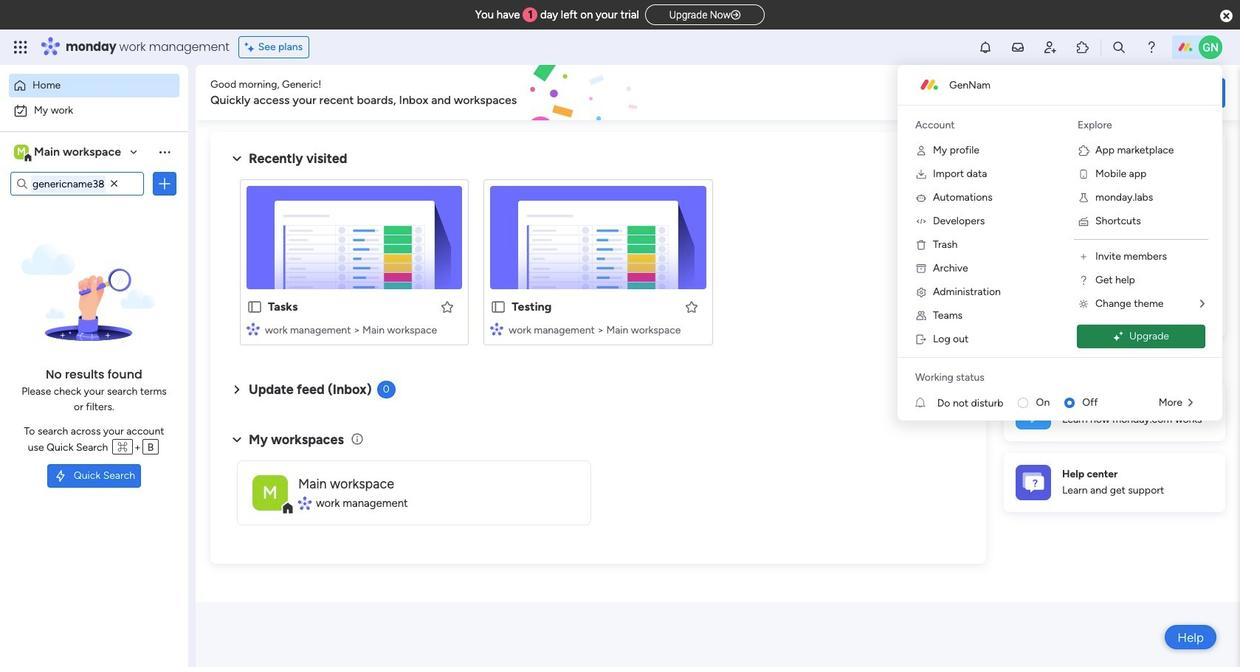Task type: vqa. For each thing, say whether or not it's contained in the screenshot.
"Automations" IMAGE
yes



Task type: describe. For each thing, give the bounding box(es) containing it.
quick search results list box
[[228, 168, 969, 363]]

generic name image
[[1199, 35, 1223, 59]]

archive image
[[916, 263, 927, 275]]

upgrade stars new image
[[1113, 331, 1124, 342]]

teams image
[[916, 310, 927, 322]]

shortcuts image
[[1078, 216, 1090, 227]]

notifications image
[[978, 40, 993, 55]]

my profile image
[[916, 145, 927, 157]]

automations image
[[916, 192, 927, 204]]

close recently visited image
[[228, 150, 246, 168]]

open update feed (inbox) image
[[228, 381, 246, 399]]

trash image
[[916, 239, 927, 251]]

monday marketplace image
[[1076, 40, 1090, 55]]

public board image for add to favorites image
[[490, 299, 507, 315]]

1 vertical spatial invite members image
[[1078, 251, 1090, 263]]

select product image
[[13, 40, 28, 55]]

mobile app image
[[1078, 168, 1090, 180]]

clear search image
[[107, 176, 122, 191]]

getting started element
[[1004, 382, 1226, 441]]

help center element
[[1004, 453, 1226, 512]]

0 horizontal spatial invite members image
[[1043, 40, 1058, 55]]

import data image
[[916, 168, 927, 180]]

templates image image
[[1017, 141, 1212, 243]]

close my workspaces image
[[228, 431, 246, 449]]

1 option from the top
[[9, 74, 179, 97]]

workspace options image
[[157, 145, 172, 159]]

monday.labs image
[[1078, 192, 1090, 204]]

add to favorites image
[[684, 299, 699, 314]]

workspace image
[[14, 144, 29, 160]]

workspace selection element
[[14, 143, 123, 162]]

2 option from the top
[[9, 99, 179, 123]]



Task type: locate. For each thing, give the bounding box(es) containing it.
see plans image
[[245, 39, 258, 55]]

options image
[[157, 176, 172, 191]]

public board image
[[247, 299, 263, 315], [490, 299, 507, 315]]

1 public board image from the left
[[247, 299, 263, 315]]

administration image
[[916, 286, 927, 298]]

get help image
[[1078, 275, 1090, 286]]

search everything image
[[1112, 40, 1127, 55]]

2 public board image from the left
[[490, 299, 507, 315]]

0 vertical spatial invite members image
[[1043, 40, 1058, 55]]

add to favorites image
[[440, 299, 455, 314]]

invite members image
[[1043, 40, 1058, 55], [1078, 251, 1090, 263]]

1 horizontal spatial invite members image
[[1078, 251, 1090, 263]]

public board image for add to favorites icon
[[247, 299, 263, 315]]

workspace image
[[253, 475, 288, 511]]

1 vertical spatial option
[[9, 99, 179, 123]]

dapulse close image
[[1220, 9, 1233, 24]]

help image
[[1144, 40, 1159, 55]]

0 element
[[377, 381, 395, 399]]

v2 surfce notifications image
[[916, 395, 937, 411]]

list arrow image
[[1200, 299, 1205, 309]]

invite members image left monday marketplace image at the right of the page
[[1043, 40, 1058, 55]]

v2 bolt switch image
[[1131, 85, 1140, 101]]

0 horizontal spatial public board image
[[247, 299, 263, 315]]

invite members image up get help icon
[[1078, 251, 1090, 263]]

0 vertical spatial option
[[9, 74, 179, 97]]

Search in workspace field
[[31, 175, 106, 192]]

list arrow image
[[1189, 398, 1193, 408]]

1 horizontal spatial public board image
[[490, 299, 507, 315]]

dapulse rightstroke image
[[731, 10, 741, 21]]

log out image
[[916, 334, 927, 346]]

developers image
[[916, 216, 927, 227]]

option
[[9, 74, 179, 97], [9, 99, 179, 123]]

v2 user feedback image
[[1016, 84, 1027, 101]]

change theme image
[[1078, 298, 1090, 310]]

update feed image
[[1011, 40, 1026, 55]]



